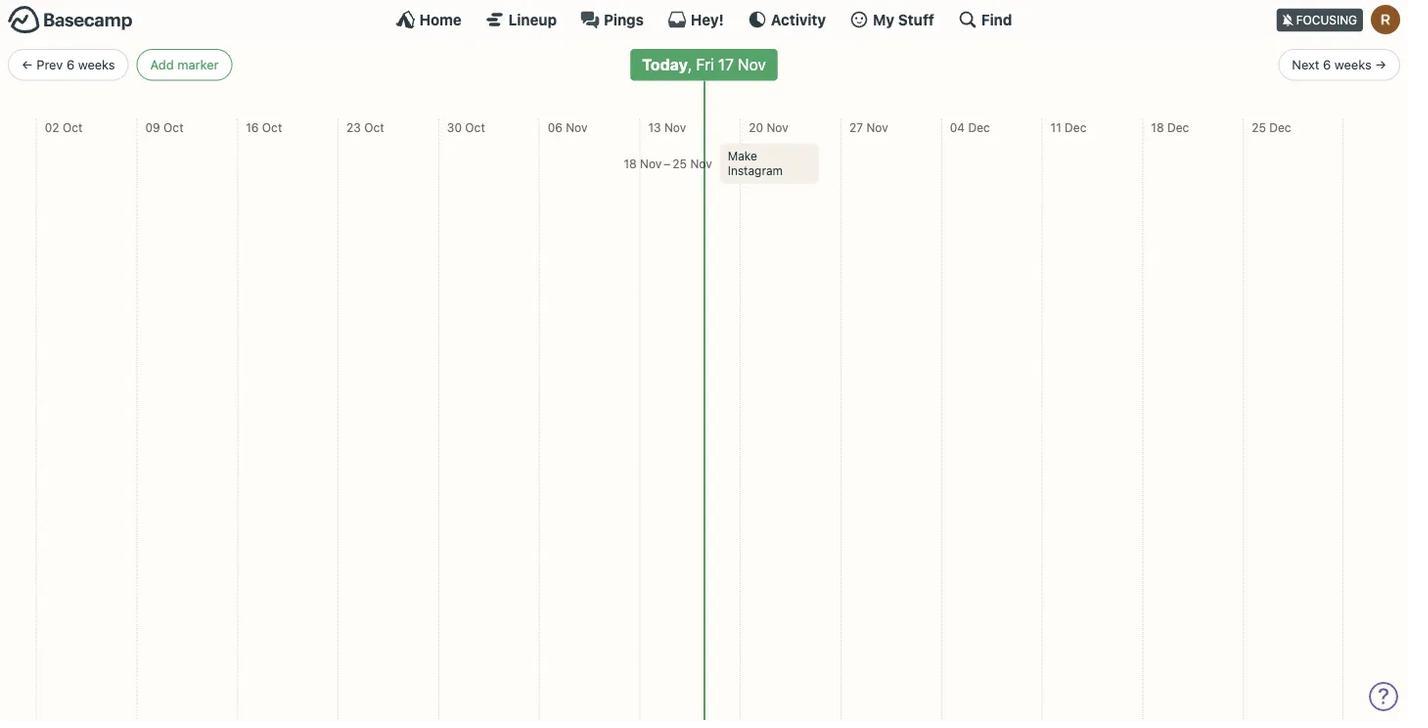 Task type: locate. For each thing, give the bounding box(es) containing it.
prev
[[36, 57, 63, 72]]

1 horizontal spatial 18
[[1152, 120, 1165, 134]]

4 dec from the left
[[1270, 120, 1292, 134]]

1 horizontal spatial 25
[[1252, 120, 1267, 134]]

25
[[1252, 120, 1267, 134], [673, 157, 687, 170]]

2 dec from the left
[[1065, 120, 1087, 134]]

18 left –
[[624, 157, 637, 170]]

dec
[[969, 120, 990, 134], [1065, 120, 1087, 134], [1168, 120, 1190, 134], [1270, 120, 1292, 134]]

18 nov – 25 nov
[[624, 157, 712, 170]]

pings button
[[581, 10, 644, 29]]

13
[[648, 120, 661, 134]]

18
[[1152, 120, 1165, 134], [624, 157, 637, 170]]

oct for 09 oct
[[164, 120, 184, 134]]

oct right 09
[[164, 120, 184, 134]]

0 vertical spatial 25
[[1252, 120, 1267, 134]]

nov right 20
[[767, 120, 789, 134]]

add marker link
[[137, 49, 232, 81]]

switch accounts image
[[8, 5, 133, 35]]

activity link
[[748, 10, 826, 29]]

6 right prev
[[66, 57, 75, 72]]

nov right 27
[[867, 120, 889, 134]]

nov for 27
[[867, 120, 889, 134]]

25 dec
[[1252, 120, 1292, 134]]

18 right 11 dec
[[1152, 120, 1165, 134]]

6
[[66, 57, 75, 72], [1324, 57, 1332, 72]]

nov
[[566, 120, 588, 134], [665, 120, 686, 134], [767, 120, 789, 134], [867, 120, 889, 134], [640, 157, 662, 170], [691, 157, 712, 170]]

find
[[982, 11, 1013, 28]]

oct right the 23
[[364, 120, 384, 134]]

weeks right prev
[[78, 57, 115, 72]]

02 oct
[[45, 120, 83, 134]]

pings
[[604, 11, 644, 28]]

oct
[[63, 120, 83, 134], [164, 120, 184, 134], [262, 120, 282, 134], [364, 120, 384, 134], [465, 120, 485, 134]]

find button
[[958, 10, 1013, 29]]

hey!
[[691, 11, 724, 28]]

marker
[[177, 57, 219, 72]]

weeks left →
[[1335, 57, 1372, 72]]

6 right the next
[[1324, 57, 1332, 72]]

make instagram link
[[720, 143, 819, 183]]

0 horizontal spatial 18
[[624, 157, 637, 170]]

1 dec from the left
[[969, 120, 990, 134]]

2 weeks from the left
[[1335, 57, 1372, 72]]

0 horizontal spatial 6
[[66, 57, 75, 72]]

instagram
[[728, 163, 783, 177]]

0 horizontal spatial weeks
[[78, 57, 115, 72]]

oct right 02
[[63, 120, 83, 134]]

3 dec from the left
[[1168, 120, 1190, 134]]

oct right 16
[[262, 120, 282, 134]]

nov for 06
[[566, 120, 588, 134]]

make instagram
[[728, 149, 783, 177]]

20 nov
[[749, 120, 789, 134]]

27 nov
[[850, 120, 889, 134]]

1 vertical spatial 18
[[624, 157, 637, 170]]

5 oct from the left
[[465, 120, 485, 134]]

add marker
[[150, 57, 219, 72]]

27
[[850, 120, 863, 134]]

nov left –
[[640, 157, 662, 170]]

activity
[[771, 11, 826, 28]]

dec for 11 dec
[[1065, 120, 1087, 134]]

04
[[950, 120, 965, 134]]

4 oct from the left
[[364, 120, 384, 134]]

home link
[[396, 10, 462, 29]]

2 oct from the left
[[164, 120, 184, 134]]

nov right 13 at the top left
[[665, 120, 686, 134]]

18 dec
[[1152, 120, 1190, 134]]

weeks
[[78, 57, 115, 72], [1335, 57, 1372, 72]]

0 vertical spatial 18
[[1152, 120, 1165, 134]]

16 oct
[[246, 120, 282, 134]]

25 right 18 dec
[[1252, 120, 1267, 134]]

oct right 30
[[465, 120, 485, 134]]

02
[[45, 120, 59, 134]]

nov for 13
[[665, 120, 686, 134]]

1 horizontal spatial 6
[[1324, 57, 1332, 72]]

1 weeks from the left
[[78, 57, 115, 72]]

3 oct from the left
[[262, 120, 282, 134]]

0 horizontal spatial 25
[[673, 157, 687, 170]]

nov for 18
[[640, 157, 662, 170]]

1 oct from the left
[[63, 120, 83, 134]]

oct for 16 oct
[[262, 120, 282, 134]]

25 right –
[[673, 157, 687, 170]]

make
[[728, 149, 758, 163]]

1 horizontal spatial weeks
[[1335, 57, 1372, 72]]

lineup
[[509, 11, 557, 28]]

nov right "06"
[[566, 120, 588, 134]]

11
[[1051, 120, 1062, 134]]



Task type: vqa. For each thing, say whether or not it's contained in the screenshot.
20
yes



Task type: describe. For each thing, give the bounding box(es) containing it.
add
[[150, 57, 174, 72]]

16
[[246, 120, 259, 134]]

my
[[873, 11, 895, 28]]

→
[[1376, 57, 1387, 72]]

dec for 04 dec
[[969, 120, 990, 134]]

06
[[548, 120, 563, 134]]

my stuff
[[873, 11, 935, 28]]

06 nov
[[548, 120, 588, 134]]

←
[[22, 57, 33, 72]]

focusing
[[1297, 13, 1358, 27]]

next 6 weeks →
[[1293, 57, 1387, 72]]

04 dec
[[950, 120, 990, 134]]

oct for 30 oct
[[465, 120, 485, 134]]

1 vertical spatial 25
[[673, 157, 687, 170]]

lineup link
[[485, 10, 557, 29]]

main element
[[0, 0, 1409, 38]]

23 oct
[[347, 120, 384, 134]]

next
[[1293, 57, 1320, 72]]

ruby image
[[1371, 5, 1401, 34]]

dec for 25 dec
[[1270, 120, 1292, 134]]

oct for 02 oct
[[63, 120, 83, 134]]

18 for 18 nov – 25 nov
[[624, 157, 637, 170]]

18 for 18 dec
[[1152, 120, 1165, 134]]

1 6 from the left
[[66, 57, 75, 72]]

focusing button
[[1277, 0, 1409, 38]]

home
[[420, 11, 462, 28]]

oct for 23 oct
[[364, 120, 384, 134]]

13 nov
[[648, 120, 686, 134]]

09
[[145, 120, 160, 134]]

2 6 from the left
[[1324, 57, 1332, 72]]

11 dec
[[1051, 120, 1087, 134]]

dec for 18 dec
[[1168, 120, 1190, 134]]

nov right –
[[691, 157, 712, 170]]

stuff
[[898, 11, 935, 28]]

hey! button
[[668, 10, 724, 29]]

today
[[642, 55, 688, 74]]

30
[[447, 120, 462, 134]]

23
[[347, 120, 361, 134]]

30 oct
[[447, 120, 485, 134]]

09 oct
[[145, 120, 184, 134]]

–
[[664, 157, 671, 170]]

my stuff button
[[850, 10, 935, 29]]

← prev 6 weeks
[[22, 57, 115, 72]]

20
[[749, 120, 764, 134]]

nov for 20
[[767, 120, 789, 134]]



